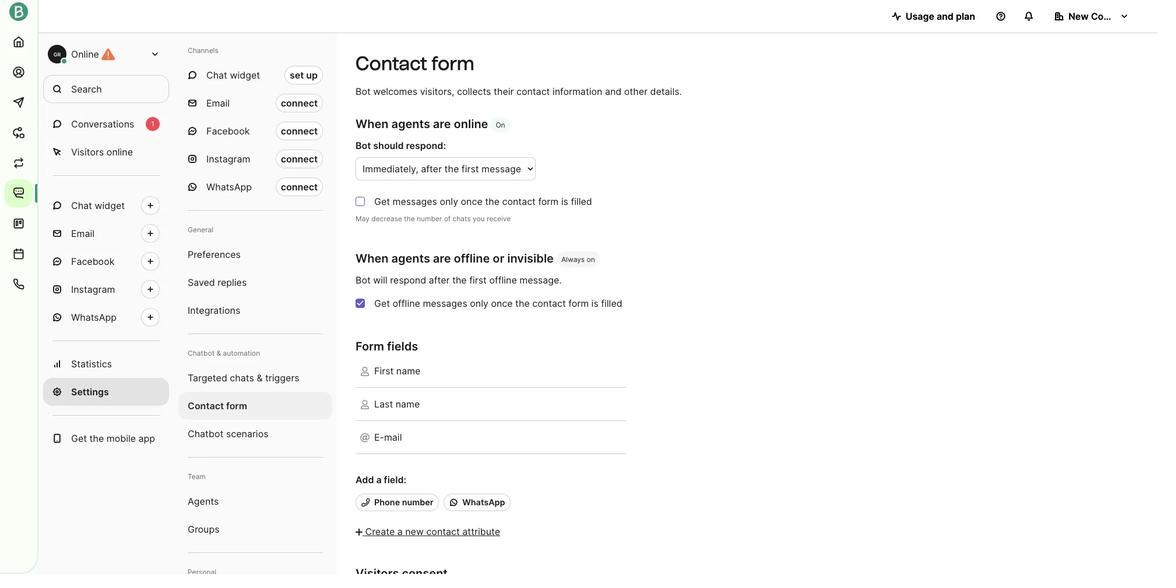 Task type: vqa. For each thing, say whether or not it's contained in the screenshot.


Task type: locate. For each thing, give the bounding box(es) containing it.
bot left should
[[356, 140, 371, 152]]

2 connect from the top
[[281, 125, 318, 137]]

1 when from the top
[[356, 117, 389, 131]]

bot will respond after the first offline message.
[[356, 275, 562, 286]]

new company
[[1069, 10, 1134, 22]]

2 agents from the top
[[391, 252, 430, 266]]

2 vertical spatial bot
[[356, 275, 371, 286]]

chatbot scenarios link
[[178, 420, 332, 448]]

are up respond:
[[433, 117, 451, 131]]

1 horizontal spatial &
[[257, 373, 263, 384]]

0 horizontal spatial &
[[217, 349, 221, 358]]

0 vertical spatial when
[[356, 117, 389, 131]]

online left on
[[454, 117, 488, 131]]

1 vertical spatial messages
[[423, 298, 467, 310]]

are
[[433, 117, 451, 131], [433, 252, 451, 266]]

only up of
[[440, 196, 458, 208]]

chat widget down channels
[[206, 69, 260, 81]]

number down :
[[402, 498, 434, 508]]

get left mobile
[[71, 433, 87, 445]]

phone number button
[[356, 495, 439, 512]]

1 vertical spatial widget
[[95, 200, 125, 212]]

number left of
[[417, 215, 442, 223]]

& left automation
[[217, 349, 221, 358]]

1 vertical spatial filled
[[601, 298, 622, 310]]

1 horizontal spatial a
[[397, 527, 403, 538]]

0 horizontal spatial widget
[[95, 200, 125, 212]]

4 connect from the top
[[281, 181, 318, 193]]

welcomes
[[373, 86, 418, 97]]

last name
[[374, 399, 420, 411]]

&
[[217, 349, 221, 358], [257, 373, 263, 384]]

name right last
[[396, 399, 420, 411]]

1 vertical spatial agents
[[391, 252, 430, 266]]

0 vertical spatial filled
[[571, 196, 592, 208]]

1 horizontal spatial is
[[592, 298, 599, 310]]

get down will
[[374, 298, 390, 310]]

2 chatbot from the top
[[188, 429, 224, 440]]

facebook
[[206, 125, 250, 137], [71, 256, 115, 268]]

2 are from the top
[[433, 252, 451, 266]]

1 connect from the top
[[281, 97, 318, 109]]

are for offline
[[433, 252, 451, 266]]

respond
[[390, 275, 426, 286]]

name
[[396, 366, 421, 377], [396, 399, 420, 411]]

search
[[71, 83, 102, 95]]

0 horizontal spatial and
[[605, 86, 622, 97]]

the left first
[[452, 275, 467, 286]]

1 horizontal spatial instagram
[[206, 153, 250, 165]]

1 agents from the top
[[391, 117, 430, 131]]

mobile
[[107, 433, 136, 445]]

messages down after
[[423, 298, 467, 310]]

create a new contact attribute
[[365, 527, 500, 538]]

0 vertical spatial get
[[374, 196, 390, 208]]

whatsapp inside 'button'
[[463, 498, 505, 508]]

email link
[[43, 220, 169, 248]]

email down channels
[[206, 97, 230, 109]]

the down the message.
[[515, 298, 530, 310]]

1 horizontal spatial email
[[206, 97, 230, 109]]

0 vertical spatial chat
[[206, 69, 227, 81]]

contact up welcomes
[[356, 52, 427, 75]]

1 vertical spatial &
[[257, 373, 263, 384]]

chatbot left scenarios
[[188, 429, 224, 440]]

agents up bot should respond:
[[391, 117, 430, 131]]

targeted chats & triggers
[[188, 373, 300, 384]]

chatbot up targeted in the bottom left of the page
[[188, 349, 215, 358]]

contact
[[356, 52, 427, 75], [188, 401, 224, 412]]

whatsapp up "attribute" on the left of page
[[463, 498, 505, 508]]

app
[[139, 433, 155, 445]]

is
[[561, 196, 568, 208], [592, 298, 599, 310]]

bot for bot should respond:
[[356, 140, 371, 152]]

offline down respond
[[393, 298, 420, 310]]

once
[[461, 196, 483, 208], [491, 298, 513, 310]]

0 vertical spatial chatbot
[[188, 349, 215, 358]]

e-
[[374, 432, 384, 444]]

0 vertical spatial are
[[433, 117, 451, 131]]

1 chatbot from the top
[[188, 349, 215, 358]]

0 horizontal spatial chats
[[230, 373, 254, 384]]

2 bot from the top
[[356, 140, 371, 152]]

0 vertical spatial is
[[561, 196, 568, 208]]

0 vertical spatial widget
[[230, 69, 260, 81]]

when up will
[[356, 252, 389, 266]]

receive
[[487, 215, 511, 223]]

name inside first name button
[[396, 366, 421, 377]]

agents link
[[178, 488, 332, 516]]

integrations
[[188, 305, 240, 317]]

whatsapp down "instagram" link at the left of page
[[71, 312, 117, 324]]

1 vertical spatial get
[[374, 298, 390, 310]]

first
[[374, 366, 394, 377]]

plan
[[956, 10, 975, 22]]

mail
[[384, 432, 402, 444]]

once down or
[[491, 298, 513, 310]]

are up after
[[433, 252, 451, 266]]

and inside usage and plan button
[[937, 10, 954, 22]]

:
[[404, 475, 406, 486]]

chats right of
[[453, 215, 471, 223]]

0 vertical spatial chats
[[453, 215, 471, 223]]

contact down targeted in the bottom left of the page
[[188, 401, 224, 412]]

1 vertical spatial is
[[592, 298, 599, 310]]

whatsapp up general
[[206, 181, 252, 193]]

1 horizontal spatial facebook
[[206, 125, 250, 137]]

form
[[432, 52, 475, 75], [538, 196, 559, 208], [569, 298, 589, 310], [226, 401, 247, 412]]

bot left welcomes
[[356, 86, 371, 97]]

0 horizontal spatial a
[[376, 475, 382, 486]]

should
[[373, 140, 404, 152]]

and left plan
[[937, 10, 954, 22]]

1 bot from the top
[[356, 86, 371, 97]]

1 vertical spatial number
[[402, 498, 434, 508]]

widget up email link
[[95, 200, 125, 212]]

bot left will
[[356, 275, 371, 286]]

connect for facebook
[[281, 125, 318, 137]]

1 vertical spatial only
[[470, 298, 489, 310]]

1 vertical spatial chatbot
[[188, 429, 224, 440]]

0 vertical spatial instagram
[[206, 153, 250, 165]]

0 vertical spatial and
[[937, 10, 954, 22]]

agents for offline
[[391, 252, 430, 266]]

preferences link
[[178, 241, 332, 269]]

fields
[[387, 340, 418, 354]]

1 vertical spatial name
[[396, 399, 420, 411]]

2 when from the top
[[356, 252, 389, 266]]

scenarios
[[226, 429, 269, 440]]

0 vertical spatial chat widget
[[206, 69, 260, 81]]

get
[[374, 196, 390, 208], [374, 298, 390, 310], [71, 433, 87, 445]]

0 horizontal spatial contact form
[[188, 401, 247, 412]]

3 bot from the top
[[356, 275, 371, 286]]

1 horizontal spatial and
[[937, 10, 954, 22]]

0 vertical spatial a
[[376, 475, 382, 486]]

form fields
[[356, 340, 418, 354]]

1 vertical spatial whatsapp
[[71, 312, 117, 324]]

1 horizontal spatial widget
[[230, 69, 260, 81]]

offline
[[454, 252, 490, 266], [489, 275, 517, 286], [393, 298, 420, 310]]

2 vertical spatial offline
[[393, 298, 420, 310]]

once up you
[[461, 196, 483, 208]]

messages up the may decrease the number of chats you receive
[[393, 196, 437, 208]]

email down chat widget link
[[71, 228, 95, 240]]

chat widget inside chat widget link
[[71, 200, 125, 212]]

name for first name
[[396, 366, 421, 377]]

0 vertical spatial email
[[206, 97, 230, 109]]

email
[[206, 97, 230, 109], [71, 228, 95, 240]]

1 horizontal spatial chat widget
[[206, 69, 260, 81]]

1 vertical spatial facebook
[[71, 256, 115, 268]]

1 vertical spatial contact
[[188, 401, 224, 412]]

1 horizontal spatial online
[[454, 117, 488, 131]]

targeted chats & triggers link
[[178, 364, 332, 392]]

saved replies
[[188, 277, 247, 289]]

offline down or
[[489, 275, 517, 286]]

chat
[[206, 69, 227, 81], [71, 200, 92, 212]]

1 vertical spatial when
[[356, 252, 389, 266]]

widget left set
[[230, 69, 260, 81]]

when agents are offline or invisible
[[356, 252, 554, 266]]

contact
[[517, 86, 550, 97], [502, 196, 536, 208], [532, 298, 566, 310], [426, 527, 460, 538]]

0 horizontal spatial email
[[71, 228, 95, 240]]

contact form down targeted in the bottom left of the page
[[188, 401, 247, 412]]

targeted
[[188, 373, 227, 384]]

0 vertical spatial messages
[[393, 196, 437, 208]]

last name button
[[356, 389, 626, 421]]

0 horizontal spatial once
[[461, 196, 483, 208]]

2 vertical spatial whatsapp
[[463, 498, 505, 508]]

create
[[365, 527, 395, 538]]

name for last name
[[396, 399, 420, 411]]

always
[[561, 255, 585, 264]]

1 vertical spatial contact form
[[188, 401, 247, 412]]

usage
[[906, 10, 935, 22]]

1 vertical spatial instagram
[[71, 284, 115, 296]]

when agents are online
[[356, 117, 488, 131]]

general
[[188, 226, 213, 234]]

first name button
[[356, 355, 626, 388]]

name inside last name "button"
[[396, 399, 420, 411]]

connect
[[281, 97, 318, 109], [281, 125, 318, 137], [281, 153, 318, 165], [281, 181, 318, 193]]

connect for instagram
[[281, 153, 318, 165]]

offline up first
[[454, 252, 490, 266]]

the right decrease
[[404, 215, 415, 223]]

bot for bot will respond after the first offline message.
[[356, 275, 371, 286]]

0 horizontal spatial chat widget
[[71, 200, 125, 212]]

0 horizontal spatial chat
[[71, 200, 92, 212]]

0 vertical spatial only
[[440, 196, 458, 208]]

a for create
[[397, 527, 403, 538]]

and left other
[[605, 86, 622, 97]]

usage and plan
[[906, 10, 975, 22]]

0 vertical spatial online
[[454, 117, 488, 131]]

0 vertical spatial contact form
[[356, 52, 475, 75]]

1 vertical spatial and
[[605, 86, 622, 97]]

a right add
[[376, 475, 382, 486]]

get messages only once the contact form is filled
[[374, 196, 592, 208]]

online right visitors
[[107, 146, 133, 158]]

only down first
[[470, 298, 489, 310]]

2 vertical spatial get
[[71, 433, 87, 445]]

chatbot scenarios
[[188, 429, 269, 440]]

chats down automation
[[230, 373, 254, 384]]

chat down channels
[[206, 69, 227, 81]]

1 horizontal spatial only
[[470, 298, 489, 310]]

0 vertical spatial whatsapp
[[206, 181, 252, 193]]

usage and plan button
[[883, 5, 985, 28]]

2 horizontal spatial whatsapp
[[463, 498, 505, 508]]

1 vertical spatial chat
[[71, 200, 92, 212]]

0 horizontal spatial filled
[[571, 196, 592, 208]]

get up decrease
[[374, 196, 390, 208]]

number inside phone number button
[[402, 498, 434, 508]]

1 vertical spatial online
[[107, 146, 133, 158]]

groups
[[188, 524, 220, 536]]

when up should
[[356, 117, 389, 131]]

0 horizontal spatial whatsapp
[[71, 312, 117, 324]]

bot
[[356, 86, 371, 97], [356, 140, 371, 152], [356, 275, 371, 286]]

1 horizontal spatial contact form
[[356, 52, 475, 75]]

agents up respond
[[391, 252, 430, 266]]

name right first
[[396, 366, 421, 377]]

connect for whatsapp
[[281, 181, 318, 193]]

1 vertical spatial are
[[433, 252, 451, 266]]

visitors online
[[71, 146, 133, 158]]

0 vertical spatial contact
[[356, 52, 427, 75]]

contact form up welcomes
[[356, 52, 475, 75]]

1 vertical spatial bot
[[356, 140, 371, 152]]

1 horizontal spatial once
[[491, 298, 513, 310]]

0 vertical spatial bot
[[356, 86, 371, 97]]

1 horizontal spatial contact
[[356, 52, 427, 75]]

1 vertical spatial a
[[397, 527, 403, 538]]

when for when agents are online
[[356, 117, 389, 131]]

0 vertical spatial agents
[[391, 117, 430, 131]]

0 vertical spatial name
[[396, 366, 421, 377]]

0 vertical spatial number
[[417, 215, 442, 223]]

groups link
[[178, 516, 332, 544]]

bot for bot welcomes visitors, collects their contact information and other details.
[[356, 86, 371, 97]]

a for add
[[376, 475, 382, 486]]

1 vertical spatial chat widget
[[71, 200, 125, 212]]

chat up email link
[[71, 200, 92, 212]]

preferences
[[188, 249, 241, 261]]

3 connect from the top
[[281, 153, 318, 165]]

chat widget up email link
[[71, 200, 125, 212]]

1 are from the top
[[433, 117, 451, 131]]

& left triggers
[[257, 373, 263, 384]]

chatbot for chatbot scenarios
[[188, 429, 224, 440]]

the up receive
[[485, 196, 500, 208]]

1 horizontal spatial chats
[[453, 215, 471, 223]]

a left new
[[397, 527, 403, 538]]

online
[[454, 117, 488, 131], [107, 146, 133, 158]]



Task type: describe. For each thing, give the bounding box(es) containing it.
triggers
[[265, 373, 300, 384]]

1 vertical spatial offline
[[489, 275, 517, 286]]

you
[[473, 215, 485, 223]]

message.
[[520, 275, 562, 286]]

contact right their
[[517, 86, 550, 97]]

visitors
[[71, 146, 104, 158]]

first name
[[374, 366, 421, 377]]

will
[[373, 275, 388, 286]]

visitors online link
[[43, 138, 169, 166]]

may decrease the number of chats you receive
[[356, 215, 511, 223]]

get the mobile app
[[71, 433, 155, 445]]

agents for online
[[391, 117, 430, 131]]

get for get the mobile app
[[71, 433, 87, 445]]

get for get messages only once the contact form is filled
[[374, 196, 390, 208]]

search link
[[43, 75, 169, 103]]

phone number
[[374, 498, 434, 508]]

automation
[[223, 349, 260, 358]]

their
[[494, 86, 514, 97]]

bot welcomes visitors, collects their contact information and other details.
[[356, 86, 682, 97]]

online
[[71, 48, 99, 60]]

statistics link
[[43, 350, 169, 378]]

channels
[[188, 46, 218, 55]]

1 vertical spatial once
[[491, 298, 513, 310]]

whatsapp link
[[43, 304, 169, 332]]

facebook link
[[43, 248, 169, 276]]

on
[[496, 121, 505, 129]]

get offline messages only once the contact form is filled
[[374, 298, 622, 310]]

when for when agents are offline or invisible
[[356, 252, 389, 266]]

1 horizontal spatial chat
[[206, 69, 227, 81]]

0 horizontal spatial contact
[[188, 401, 224, 412]]

the left mobile
[[90, 433, 104, 445]]

other
[[624, 86, 648, 97]]

agents
[[188, 496, 219, 508]]

1 horizontal spatial whatsapp
[[206, 181, 252, 193]]

new
[[405, 527, 424, 538]]

contact up receive
[[502, 196, 536, 208]]

settings link
[[43, 378, 169, 406]]

0 vertical spatial facebook
[[206, 125, 250, 137]]

new company button
[[1045, 5, 1139, 28]]

chat widget link
[[43, 192, 169, 220]]

0 vertical spatial once
[[461, 196, 483, 208]]

saved
[[188, 277, 215, 289]]

bot should respond:
[[356, 140, 446, 152]]

of
[[444, 215, 451, 223]]

0 horizontal spatial instagram
[[71, 284, 115, 296]]

0 horizontal spatial online
[[107, 146, 133, 158]]

on
[[587, 255, 595, 264]]

phone
[[374, 498, 400, 508]]

set up
[[290, 69, 318, 81]]

gr
[[53, 51, 61, 57]]

company
[[1091, 10, 1134, 22]]

1
[[151, 120, 154, 128]]

invisible
[[507, 252, 554, 266]]

get the mobile app link
[[43, 425, 169, 453]]

details.
[[650, 86, 682, 97]]

0 horizontal spatial only
[[440, 196, 458, 208]]

or
[[493, 252, 505, 266]]

information
[[553, 86, 603, 97]]

first
[[469, 275, 487, 286]]

collects
[[457, 86, 491, 97]]

visitors,
[[420, 86, 455, 97]]

whatsapp button
[[444, 495, 511, 512]]

e-mail button
[[356, 422, 626, 454]]

create a new contact attribute link
[[356, 527, 500, 538]]

1 vertical spatial email
[[71, 228, 95, 240]]

saved replies link
[[178, 269, 332, 297]]

attribute
[[463, 527, 500, 538]]

contact down the message.
[[532, 298, 566, 310]]

always on
[[561, 255, 595, 264]]

add
[[356, 475, 374, 486]]

connect for email
[[281, 97, 318, 109]]

decrease
[[372, 215, 402, 223]]

add a field :
[[356, 475, 406, 486]]

replies
[[218, 277, 247, 289]]

are for online
[[433, 117, 451, 131]]

contact right new
[[426, 527, 460, 538]]

statistics
[[71, 359, 112, 370]]

team
[[188, 473, 206, 482]]

chatbot for chatbot & automation
[[188, 349, 215, 358]]

last
[[374, 399, 393, 411]]

instagram link
[[43, 276, 169, 304]]

contact form link
[[178, 392, 332, 420]]

respond:
[[406, 140, 446, 152]]

0 horizontal spatial is
[[561, 196, 568, 208]]

up
[[306, 69, 318, 81]]

settings
[[71, 387, 109, 398]]

form
[[356, 340, 384, 354]]

field
[[384, 475, 404, 486]]

0 vertical spatial offline
[[454, 252, 490, 266]]

may
[[356, 215, 370, 223]]

1 vertical spatial chats
[[230, 373, 254, 384]]

e-mail
[[374, 432, 402, 444]]

1 horizontal spatial filled
[[601, 298, 622, 310]]

new
[[1069, 10, 1089, 22]]

0 horizontal spatial facebook
[[71, 256, 115, 268]]

conversations
[[71, 118, 134, 130]]

get for get offline messages only once the contact form is filled
[[374, 298, 390, 310]]

set
[[290, 69, 304, 81]]

0 vertical spatial &
[[217, 349, 221, 358]]



